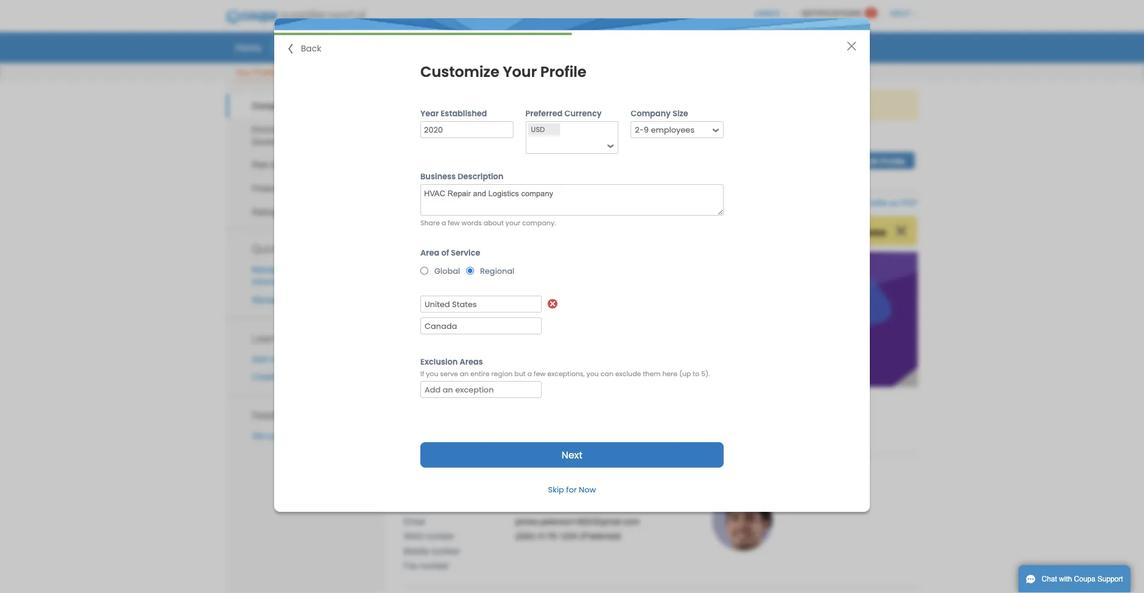 Task type: describe. For each thing, give the bounding box(es) containing it.
premium support link
[[358, 65, 421, 81]]

delete image
[[548, 299, 560, 309]]

usd option
[[528, 124, 548, 136]]

think
[[315, 432, 332, 441]]

diversity
[[308, 137, 341, 146]]

your right in
[[762, 101, 778, 110]]

doing business as
[[404, 402, 481, 411]]

area of service
[[420, 247, 480, 258]]

Preferred Currency text field
[[527, 137, 603, 153]]

company for company size
[[631, 108, 671, 119]]

profile inside dialog
[[540, 62, 587, 82]]

looking
[[689, 101, 716, 110]]

legal
[[285, 295, 303, 305]]

(020) 4176 1234 (preferred)
[[515, 532, 621, 542]]

size
[[673, 108, 688, 119]]

but for areas
[[514, 370, 526, 379]]

Year Established text field
[[420, 121, 513, 138]]

create a discoverable profile link
[[252, 372, 360, 382]]

1234
[[559, 532, 578, 542]]

background image
[[404, 252, 918, 388]]

description
[[458, 171, 504, 182]]

mobile number
[[404, 547, 460, 557]]

james peterson banner
[[399, 133, 931, 454]]

complete your profile to get discovered by coupa buyers that are looking for items in your category. alert
[[404, 90, 918, 121]]

started
[[474, 227, 500, 236]]

usd
[[531, 125, 545, 135]]

sourcing link
[[724, 38, 777, 56]]

performance for business performance
[[659, 41, 714, 53]]

mobile
[[404, 547, 429, 557]]

(up
[[679, 370, 691, 379]]

as
[[890, 198, 899, 208]]

coupa inside button
[[1074, 576, 1096, 584]]

complete for complete process
[[817, 227, 853, 236]]

a for words
[[442, 218, 446, 228]]

environmental,
[[252, 125, 308, 134]]

registration
[[579, 227, 622, 236]]

profile up social,
[[293, 101, 319, 111]]

setup
[[841, 41, 865, 53]]

preferred
[[526, 108, 563, 119]]

pdf
[[901, 198, 918, 208]]

what
[[278, 432, 296, 441]]

but for noticed
[[625, 227, 637, 236]]

add-ons link
[[779, 38, 830, 56]]

profile inside james peterson banner
[[748, 198, 771, 208]]

1 vertical spatial james
[[515, 488, 540, 497]]

primary
[[404, 468, 435, 478]]

sheets
[[430, 41, 458, 53]]

as
[[470, 402, 481, 411]]

Company Size text field
[[632, 122, 708, 138]]

company profile link
[[226, 94, 386, 118]]

edit profile link
[[854, 152, 915, 169]]

for inside alert
[[718, 101, 728, 110]]

discovered
[[548, 101, 589, 110]]

0 horizontal spatial support
[[393, 68, 420, 77]]

profile down home link
[[254, 68, 276, 77]]

skip for now button
[[538, 480, 606, 500]]

service/time sheets link
[[365, 38, 466, 56]]

you right if
[[426, 370, 438, 379]]

you inside james peterson banner
[[458, 227, 472, 236]]

premium support
[[359, 68, 420, 77]]

references
[[291, 207, 334, 217]]

company for company profile
[[252, 101, 290, 111]]

haven't
[[639, 227, 667, 236]]

tell
[[252, 432, 265, 441]]

copy profile url
[[726, 198, 790, 208]]

noticed
[[427, 227, 455, 236]]

fax
[[404, 562, 418, 572]]

year
[[420, 108, 439, 119]]

copy
[[726, 198, 745, 208]]

with
[[1059, 576, 1072, 584]]

for inside button
[[566, 485, 577, 496]]

business performance
[[619, 41, 714, 53]]

5).
[[701, 370, 710, 379]]

serve
[[440, 370, 458, 379]]

tell us what you think
[[252, 432, 332, 441]]

to inside alert
[[524, 101, 531, 110]]

exceptions,
[[547, 370, 585, 379]]

orders link
[[317, 38, 362, 56]]

next
[[562, 449, 583, 462]]

environmental, social, governance & diversity
[[252, 125, 341, 146]]

number for mobile number
[[431, 547, 460, 557]]

james peterson inside james peterson banner
[[465, 148, 588, 167]]

complete for complete your profile to get discovered by coupa buyers that are looking for items in your category.
[[441, 101, 477, 110]]

center
[[296, 331, 328, 345]]

exclude
[[615, 370, 641, 379]]

4176
[[538, 532, 556, 542]]

financial performance
[[252, 184, 337, 193]]

james inside banner
[[465, 148, 515, 167]]

environmental, social, governance & diversity link
[[226, 118, 386, 153]]

about
[[484, 218, 504, 228]]

customize
[[420, 62, 499, 82]]

us
[[267, 432, 276, 441]]

2 add a region text field from the top
[[422, 318, 541, 334]]

catalogs link
[[556, 38, 608, 56]]

tell us what you think button
[[252, 431, 332, 443]]

manage for manage payment information
[[252, 265, 282, 275]]

your inside dialog
[[503, 62, 537, 82]]

sourcing
[[732, 41, 769, 53]]

payment
[[285, 265, 317, 275]]

social,
[[311, 125, 336, 134]]

add-ons
[[787, 41, 822, 53]]

share
[[420, 218, 440, 228]]

ratings & references link
[[226, 200, 386, 224]]

get
[[533, 101, 545, 110]]

ratings & references
[[252, 207, 334, 217]]

& inside environmental, social, governance & diversity
[[300, 137, 306, 146]]

close image inside james peterson banner
[[896, 225, 907, 236]]

catalogs
[[564, 41, 601, 53]]

global
[[434, 266, 460, 277]]

1 add a region text field from the top
[[422, 297, 541, 312]]

few inside exclusion areas if you serve an entire region but a few exceptions, you can exclude them here (up to 5).
[[534, 370, 546, 379]]

customize your profile
[[420, 62, 587, 82]]

profile progress
[[723, 139, 784, 148]]



Task type: locate. For each thing, give the bounding box(es) containing it.
1 vertical spatial business
[[420, 171, 456, 182]]

0 vertical spatial profile
[[498, 101, 522, 110]]

now
[[579, 485, 596, 496]]

edit
[[864, 157, 879, 166]]

close image inside customize your profile dialog
[[847, 41, 857, 51]]

Add a region text field
[[422, 297, 541, 312], [422, 318, 541, 334]]

your
[[503, 62, 537, 82], [235, 68, 251, 77]]

performance up the are
[[659, 41, 714, 53]]

manage up information
[[252, 265, 282, 275]]

process
[[856, 227, 886, 236]]

0 vertical spatial close image
[[847, 41, 857, 51]]

your inside dialog
[[506, 218, 520, 228]]

2 horizontal spatial a
[[527, 370, 532, 379]]

1 vertical spatial peterson
[[543, 488, 577, 497]]

number down mobile number
[[420, 562, 449, 572]]

james peterson image
[[404, 133, 452, 183]]

2 vertical spatial coupa
[[1074, 576, 1096, 584]]

you left can
[[587, 370, 599, 379]]

1 horizontal spatial company
[[631, 108, 671, 119]]

business left as
[[430, 402, 468, 411]]

a right share
[[442, 218, 446, 228]]

a right create
[[280, 372, 284, 382]]

Add an exception text field
[[422, 382, 541, 398]]

0 horizontal spatial for
[[566, 485, 577, 496]]

you
[[458, 227, 472, 236], [426, 370, 438, 379], [587, 370, 599, 379], [298, 432, 312, 441]]

complete
[[441, 101, 477, 110], [817, 227, 853, 236]]

verified
[[548, 227, 577, 236]]

0 horizontal spatial complete
[[441, 101, 477, 110]]

& right ratings
[[283, 207, 289, 217]]

peterson left now
[[543, 488, 577, 497]]

coupa inside alert
[[602, 101, 627, 110]]

finished.
[[669, 227, 701, 236]]

manage legal entities
[[252, 295, 332, 305]]

peterson down usd option
[[520, 148, 588, 167]]

Business Description text field
[[420, 184, 724, 216]]

1 horizontal spatial your
[[503, 62, 537, 82]]

0 vertical spatial for
[[718, 101, 728, 110]]

can
[[601, 370, 613, 379]]

profile left get
[[498, 101, 522, 110]]

1 manage from the top
[[252, 265, 282, 275]]

james up description
[[465, 148, 515, 167]]

manage
[[252, 265, 282, 275], [252, 295, 282, 305]]

james peterson left now
[[515, 488, 577, 497]]

1 horizontal spatial support
[[1098, 576, 1123, 584]]

company size
[[631, 108, 688, 119]]

0 horizontal spatial few
[[448, 218, 460, 228]]

peterson inside banner
[[520, 148, 588, 167]]

complete up year established text field
[[441, 101, 477, 110]]

0 vertical spatial support
[[393, 68, 420, 77]]

download profile as pdf button
[[823, 197, 918, 209]]

1 vertical spatial &
[[271, 160, 276, 170]]

0 vertical spatial add a region text field
[[422, 297, 541, 312]]

number up mobile number
[[426, 532, 455, 542]]

1 horizontal spatial few
[[534, 370, 546, 379]]

download
[[823, 198, 861, 208]]

primary contact image
[[712, 490, 773, 552]]

2 vertical spatial profile
[[337, 372, 360, 382]]

performance up references
[[288, 184, 337, 193]]

support inside button
[[1098, 576, 1123, 584]]

1 horizontal spatial close image
[[896, 225, 907, 236]]

progress
[[750, 139, 784, 148]]

company
[[252, 101, 290, 111], [631, 108, 671, 119]]

entire
[[470, 370, 490, 379]]

coupa right by
[[602, 101, 627, 110]]

few left the exceptions, on the bottom
[[534, 370, 546, 379]]

add
[[252, 355, 267, 364]]

a right region
[[527, 370, 532, 379]]

add more customers link
[[252, 355, 330, 364]]

business performance link
[[611, 38, 722, 56]]

risk & compliance
[[252, 160, 324, 170]]

1 vertical spatial support
[[1098, 576, 1123, 584]]

a for profile
[[280, 372, 284, 382]]

1 vertical spatial james peterson
[[515, 488, 577, 497]]

& right risk
[[271, 160, 276, 170]]

you inside tell us what you think button
[[298, 432, 312, 441]]

you left think
[[298, 432, 312, 441]]

&
[[300, 137, 306, 146], [271, 160, 276, 170], [283, 207, 289, 217]]

0 horizontal spatial company
[[252, 101, 290, 111]]

to left the 5). at bottom
[[693, 370, 700, 379]]

2 vertical spatial number
[[420, 562, 449, 572]]

doing
[[404, 402, 428, 411]]

progress bar
[[274, 33, 572, 35]]

0 vertical spatial business
[[619, 41, 656, 53]]

company.
[[522, 218, 556, 228]]

area of service option group
[[414, 247, 730, 279]]

coupa supplier portal image
[[217, 2, 373, 32]]

your right "started"
[[502, 227, 519, 236]]

1 horizontal spatial profile
[[498, 101, 522, 110]]

0 horizontal spatial but
[[514, 370, 526, 379]]

0 vertical spatial number
[[426, 532, 455, 542]]

1 horizontal spatial james
[[515, 488, 540, 497]]

james left skip
[[515, 488, 540, 497]]

contact
[[438, 468, 469, 478]]

of
[[441, 247, 449, 258]]

financial
[[252, 184, 286, 193]]

performance inside 'link'
[[288, 184, 337, 193]]

compliance
[[279, 160, 324, 170]]

next button
[[420, 443, 724, 468]]

Regional radio
[[466, 263, 474, 279]]

in
[[753, 101, 759, 110]]

skip for now
[[548, 485, 596, 496]]

chat
[[1042, 576, 1057, 584]]

by
[[591, 101, 600, 110]]

2 vertical spatial &
[[283, 207, 289, 217]]

james
[[465, 148, 515, 167], [515, 488, 540, 497]]

1 vertical spatial few
[[534, 370, 546, 379]]

james peterson down usd option
[[465, 148, 588, 167]]

0 horizontal spatial to
[[524, 101, 531, 110]]

0 horizontal spatial a
[[280, 372, 284, 382]]

ons
[[807, 41, 822, 53]]

words
[[462, 218, 482, 228]]

create a discoverable profile
[[252, 372, 360, 382]]

0 vertical spatial james peterson
[[465, 148, 588, 167]]

business for business description
[[420, 171, 456, 182]]

your right about
[[506, 218, 520, 228]]

0 vertical spatial few
[[448, 218, 460, 228]]

1 horizontal spatial complete
[[817, 227, 853, 236]]

manage inside manage payment information
[[252, 265, 282, 275]]

your
[[480, 101, 496, 110], [762, 101, 778, 110], [506, 218, 520, 228], [502, 227, 519, 236]]

0 vertical spatial manage
[[252, 265, 282, 275]]

home link
[[227, 38, 269, 56]]

support right with
[[1098, 576, 1123, 584]]

add-
[[787, 41, 807, 53]]

1 horizontal spatial &
[[283, 207, 289, 217]]

peterson
[[520, 148, 588, 167], [543, 488, 577, 497]]

1 vertical spatial complete
[[817, 227, 853, 236]]

back button
[[289, 42, 321, 55]]

manage for manage legal entities
[[252, 295, 282, 305]]

progress bar inside customize your profile dialog
[[274, 33, 572, 35]]

but right region
[[514, 370, 526, 379]]

1 vertical spatial coupa
[[522, 227, 546, 236]]

(020)
[[515, 532, 535, 542]]

orders
[[325, 41, 355, 53]]

0 vertical spatial james
[[465, 148, 515, 167]]

support down service/time on the left
[[393, 68, 420, 77]]

manage payment information link
[[252, 265, 317, 287]]

close image down as
[[896, 225, 907, 236]]

your inside james peterson banner
[[502, 227, 519, 236]]

we noticed you started your coupa verified registration but haven't finished.
[[413, 227, 701, 236]]

& for references
[[283, 207, 289, 217]]

(preferred)
[[580, 532, 621, 542]]

1 vertical spatial close image
[[896, 225, 907, 236]]

close image
[[847, 41, 857, 51], [896, 225, 907, 236]]

0 horizontal spatial coupa
[[522, 227, 546, 236]]

to left get
[[524, 101, 531, 110]]

0 vertical spatial performance
[[659, 41, 714, 53]]

2 horizontal spatial profile
[[748, 198, 771, 208]]

here
[[662, 370, 677, 379]]

but left haven't
[[625, 227, 637, 236]]

0 vertical spatial to
[[524, 101, 531, 110]]

but inside exclusion areas if you serve an entire region but a few exceptions, you can exclude them here (up to 5).
[[514, 370, 526, 379]]

coupa right with
[[1074, 576, 1096, 584]]

profile down coupa supplier portal image
[[279, 41, 307, 53]]

0 vertical spatial complete
[[441, 101, 477, 110]]

email
[[404, 517, 425, 527]]

back
[[301, 43, 321, 55]]

profile left as
[[863, 198, 887, 208]]

profile right edit
[[881, 157, 905, 166]]

if
[[420, 370, 424, 379]]

0 horizontal spatial &
[[271, 160, 276, 170]]

profile
[[279, 41, 307, 53], [540, 62, 587, 82], [254, 68, 276, 77], [293, 101, 319, 111], [723, 139, 748, 148], [881, 157, 905, 166], [863, 198, 887, 208]]

1 vertical spatial for
[[566, 485, 577, 496]]

exclusion areas group
[[414, 357, 730, 403]]

coupa left the verified
[[522, 227, 546, 236]]

1 vertical spatial profile
[[748, 198, 771, 208]]

1 horizontal spatial performance
[[659, 41, 714, 53]]

skip
[[548, 485, 564, 496]]

business inside customize your profile dialog
[[420, 171, 456, 182]]

coupa inside james peterson banner
[[522, 227, 546, 236]]

1 vertical spatial performance
[[288, 184, 337, 193]]

to
[[524, 101, 531, 110], [693, 370, 700, 379]]

2 vertical spatial business
[[430, 402, 468, 411]]

but
[[625, 227, 637, 236], [514, 370, 526, 379]]

a inside exclusion areas if you serve an entire region but a few exceptions, you can exclude them here (up to 5).
[[527, 370, 532, 379]]

0 horizontal spatial james
[[465, 148, 515, 167]]

your down home link
[[235, 68, 251, 77]]

number for fax number
[[420, 562, 449, 572]]

profile inside complete your profile to get discovered by coupa buyers that are looking for items in your category. alert
[[498, 101, 522, 110]]

for left items
[[718, 101, 728, 110]]

0 vertical spatial peterson
[[520, 148, 588, 167]]

business for business performance
[[619, 41, 656, 53]]

profile left progress
[[723, 139, 748, 148]]

but inside james peterson banner
[[625, 227, 637, 236]]

profile inside button
[[863, 198, 887, 208]]

service
[[451, 247, 480, 258]]

number down "work number"
[[431, 547, 460, 557]]

your up year established text field
[[480, 101, 496, 110]]

1 horizontal spatial to
[[693, 370, 700, 379]]

1 horizontal spatial coupa
[[602, 101, 627, 110]]

work number
[[404, 532, 455, 542]]

complete inside complete your profile to get discovered by coupa buyers that are looking for items in your category. alert
[[441, 101, 477, 110]]

2 manage from the top
[[252, 295, 282, 305]]

0 vertical spatial but
[[625, 227, 637, 236]]

Global radio
[[420, 263, 428, 279]]

number for work number
[[426, 532, 455, 542]]

region
[[491, 370, 513, 379]]

0 vertical spatial coupa
[[602, 101, 627, 110]]

few left words
[[448, 218, 460, 228]]

profile link
[[271, 38, 315, 56]]

download profile as pdf
[[823, 198, 918, 208]]

2 horizontal spatial coupa
[[1074, 576, 1096, 584]]

your up get
[[503, 62, 537, 82]]

customize your profile dialog
[[274, 18, 870, 513]]

complete inside james peterson banner
[[817, 227, 853, 236]]

to inside exclusion areas if you serve an entire region but a few exceptions, you can exclude them here (up to 5).
[[693, 370, 700, 379]]

profile inside 'link'
[[279, 41, 307, 53]]

business right catalogs
[[619, 41, 656, 53]]

1 vertical spatial but
[[514, 370, 526, 379]]

0 vertical spatial &
[[300, 137, 306, 146]]

1 vertical spatial to
[[693, 370, 700, 379]]

items
[[730, 101, 751, 110]]

for right skip
[[566, 485, 577, 496]]

0 horizontal spatial profile
[[337, 372, 360, 382]]

are
[[674, 101, 686, 110]]

profile right discoverable
[[337, 372, 360, 382]]

business inside james peterson banner
[[430, 402, 468, 411]]

complete down 'download'
[[817, 227, 853, 236]]

regional
[[480, 266, 514, 277]]

feedback
[[252, 408, 297, 423]]

quick links
[[252, 242, 306, 256]]

& left diversity
[[300, 137, 306, 146]]

quick
[[252, 242, 279, 256]]

1 vertical spatial number
[[431, 547, 460, 557]]

customers
[[291, 355, 330, 364]]

year established
[[420, 108, 487, 119]]

work
[[404, 532, 423, 542]]

manage down information
[[252, 295, 282, 305]]

0 horizontal spatial your
[[235, 68, 251, 77]]

discoverable
[[287, 372, 334, 382]]

0 horizontal spatial close image
[[847, 41, 857, 51]]

more
[[269, 355, 289, 364]]

a
[[442, 218, 446, 228], [527, 370, 532, 379], [280, 372, 284, 382]]

performance for financial performance
[[288, 184, 337, 193]]

profile down catalogs link
[[540, 62, 587, 82]]

2 horizontal spatial &
[[300, 137, 306, 146]]

area
[[420, 247, 439, 258]]

you up service
[[458, 227, 472, 236]]

learning center
[[252, 331, 328, 345]]

1 vertical spatial manage
[[252, 295, 282, 305]]

1 horizontal spatial for
[[718, 101, 728, 110]]

service/time sheets
[[373, 41, 458, 53]]

category.
[[781, 101, 815, 110]]

add a region text field up the areas
[[422, 318, 541, 334]]

add a region text field down regional radio
[[422, 297, 541, 312]]

close image right ons
[[847, 41, 857, 51]]

company inside customize your profile dialog
[[631, 108, 671, 119]]

profile left url
[[748, 198, 771, 208]]

few
[[448, 218, 460, 228], [534, 370, 546, 379]]

an
[[460, 370, 469, 379]]

1 horizontal spatial but
[[625, 227, 637, 236]]

& for compliance
[[271, 160, 276, 170]]

1 vertical spatial add a region text field
[[422, 318, 541, 334]]

business left description
[[420, 171, 456, 182]]

1 horizontal spatial a
[[442, 218, 446, 228]]

0 horizontal spatial performance
[[288, 184, 337, 193]]



Task type: vqa. For each thing, say whether or not it's contained in the screenshot.
Coupa Commodities Additional Information icon
no



